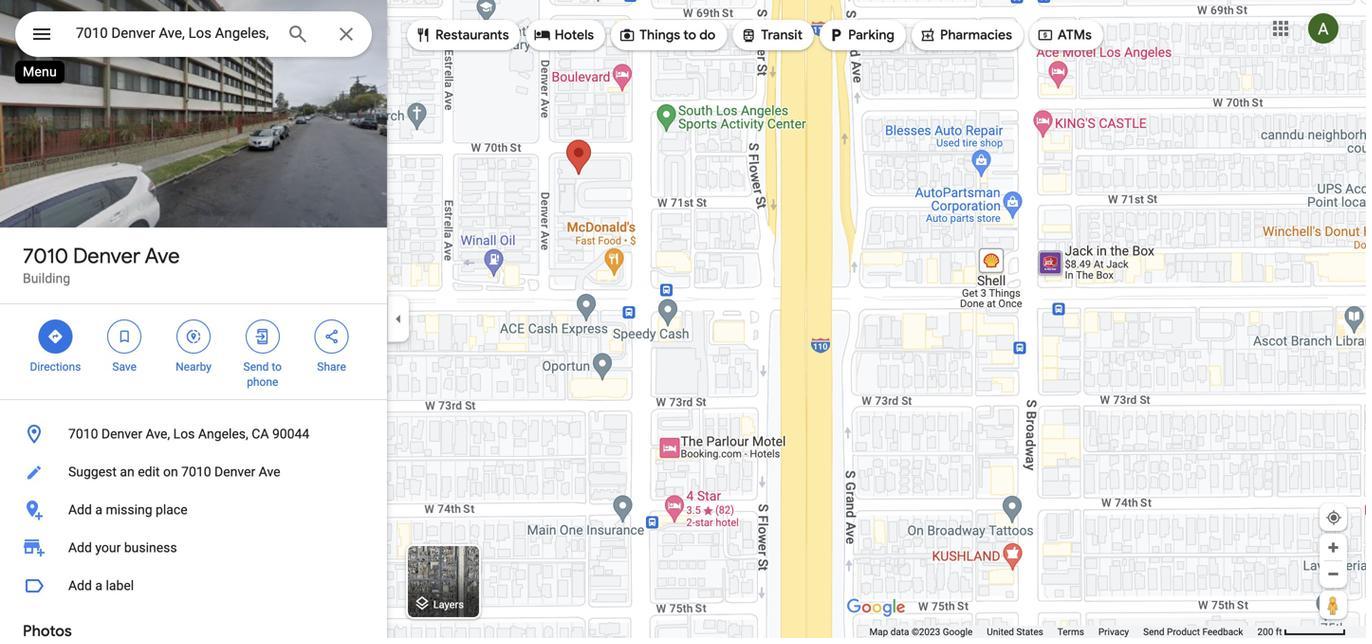 Task type: locate. For each thing, give the bounding box(es) containing it.
 transit
[[740, 25, 803, 46]]

0 vertical spatial send
[[243, 360, 269, 374]]

a inside button
[[95, 578, 102, 594]]

add inside button
[[68, 578, 92, 594]]

0 horizontal spatial 7010
[[23, 243, 68, 269]]

2 vertical spatial add
[[68, 578, 92, 594]]

2 add from the top
[[68, 540, 92, 556]]

denver inside the 7010 denver ave building
[[73, 243, 140, 269]]

1 horizontal spatial ave
[[259, 464, 280, 480]]

1 vertical spatial denver
[[101, 426, 142, 442]]

phone
[[247, 376, 278, 389]]

place
[[156, 502, 187, 518]]

add for add a label
[[68, 578, 92, 594]]

footer inside the google maps element
[[869, 626, 1257, 638]]

to
[[683, 27, 696, 44], [272, 360, 282, 374]]

add inside button
[[68, 502, 92, 518]]

hotels
[[555, 27, 594, 44]]

a for missing
[[95, 502, 102, 518]]

add for add a missing place
[[68, 502, 92, 518]]

denver left ave,
[[101, 426, 142, 442]]

terms button
[[1058, 626, 1084, 638]]

7010 up suggest
[[68, 426, 98, 442]]


[[740, 25, 757, 46]]

send product feedback
[[1143, 627, 1243, 638]]

send inside button
[[1143, 627, 1165, 638]]

denver up the 
[[73, 243, 140, 269]]

0 vertical spatial a
[[95, 502, 102, 518]]

a inside button
[[95, 502, 102, 518]]

ave,
[[146, 426, 170, 442]]

0 horizontal spatial ave
[[145, 243, 180, 269]]

add your business link
[[0, 529, 387, 567]]


[[30, 20, 53, 48]]

200 ft
[[1257, 627, 1282, 638]]

privacy
[[1098, 627, 1129, 638]]

add
[[68, 502, 92, 518], [68, 540, 92, 556], [68, 578, 92, 594]]

0 vertical spatial denver
[[73, 243, 140, 269]]

an
[[120, 464, 134, 480]]


[[415, 25, 432, 46]]

none field inside 7010 denver ave, los angeles, ca 90044 field
[[76, 22, 271, 45]]

7010 for ave
[[23, 243, 68, 269]]

united
[[987, 627, 1014, 638]]

add a missing place button
[[0, 491, 387, 529]]

1 vertical spatial 7010
[[68, 426, 98, 442]]

1 vertical spatial ave
[[259, 464, 280, 480]]

add a label button
[[0, 567, 387, 605]]

1 horizontal spatial to
[[683, 27, 696, 44]]

1 vertical spatial to
[[272, 360, 282, 374]]

denver
[[73, 243, 140, 269], [101, 426, 142, 442], [214, 464, 255, 480]]

1 vertical spatial send
[[1143, 627, 1165, 638]]


[[185, 326, 202, 347]]

7010
[[23, 243, 68, 269], [68, 426, 98, 442], [181, 464, 211, 480]]

ca
[[252, 426, 269, 442]]

0 horizontal spatial to
[[272, 360, 282, 374]]

0 vertical spatial add
[[68, 502, 92, 518]]

7010 inside the 7010 denver ave building
[[23, 243, 68, 269]]

2 vertical spatial 7010
[[181, 464, 211, 480]]

add for add your business
[[68, 540, 92, 556]]

send to phone
[[243, 360, 282, 389]]

nearby
[[176, 360, 211, 374]]

200 ft button
[[1257, 627, 1346, 638]]

0 vertical spatial to
[[683, 27, 696, 44]]

send inside send to phone
[[243, 360, 269, 374]]

actions for 7010 denver ave region
[[0, 305, 387, 399]]

map
[[869, 627, 888, 638]]

show street view coverage image
[[1320, 591, 1347, 619]]

send left the product
[[1143, 627, 1165, 638]]

7010 Denver Ave, Los Angeles, CA 90044 field
[[15, 11, 372, 57]]

1 a from the top
[[95, 502, 102, 518]]

denver for ave,
[[101, 426, 142, 442]]

ave inside button
[[259, 464, 280, 480]]

1 add from the top
[[68, 502, 92, 518]]

states
[[1016, 627, 1043, 638]]

send for send to phone
[[243, 360, 269, 374]]

send product feedback button
[[1143, 626, 1243, 638]]

denver down "angeles,"
[[214, 464, 255, 480]]

to up phone
[[272, 360, 282, 374]]


[[116, 326, 133, 347]]

7010 right "on"
[[181, 464, 211, 480]]

collapse side panel image
[[388, 309, 409, 330]]

 things to do
[[619, 25, 716, 46]]


[[254, 326, 271, 347]]

7010 up building
[[23, 243, 68, 269]]

send up phone
[[243, 360, 269, 374]]

send
[[243, 360, 269, 374], [1143, 627, 1165, 638]]

1 vertical spatial add
[[68, 540, 92, 556]]

1 horizontal spatial 7010
[[68, 426, 98, 442]]

 hotels
[[534, 25, 594, 46]]

7010 for ave,
[[68, 426, 98, 442]]


[[323, 326, 340, 347]]

add left your
[[68, 540, 92, 556]]

a left label
[[95, 578, 102, 594]]


[[919, 25, 936, 46]]

add down suggest
[[68, 502, 92, 518]]

footer containing map data ©2023 google
[[869, 626, 1257, 638]]

directions
[[30, 360, 81, 374]]

1 horizontal spatial send
[[1143, 627, 1165, 638]]

footer
[[869, 626, 1257, 638]]

None field
[[76, 22, 271, 45]]

to inside  things to do
[[683, 27, 696, 44]]

a
[[95, 502, 102, 518], [95, 578, 102, 594]]

ave
[[145, 243, 180, 269], [259, 464, 280, 480]]

a for label
[[95, 578, 102, 594]]

1 vertical spatial a
[[95, 578, 102, 594]]

0 vertical spatial ave
[[145, 243, 180, 269]]

to left do
[[683, 27, 696, 44]]

zoom out image
[[1326, 567, 1340, 582]]

a left the missing
[[95, 502, 102, 518]]

building
[[23, 271, 70, 286]]

7010 denver ave, los angeles, ca 90044 button
[[0, 416, 387, 453]]

0 horizontal spatial send
[[243, 360, 269, 374]]

add left label
[[68, 578, 92, 594]]

things
[[640, 27, 680, 44]]

3 add from the top
[[68, 578, 92, 594]]

0 vertical spatial 7010
[[23, 243, 68, 269]]

on
[[163, 464, 178, 480]]

send for send product feedback
[[1143, 627, 1165, 638]]

share
[[317, 360, 346, 374]]

2 a from the top
[[95, 578, 102, 594]]



Task type: describe. For each thing, give the bounding box(es) containing it.
product
[[1167, 627, 1200, 638]]

united states
[[987, 627, 1043, 638]]

7010 denver ave main content
[[0, 0, 387, 638]]


[[619, 25, 636, 46]]

label
[[106, 578, 134, 594]]

90044
[[272, 426, 310, 442]]

google maps element
[[0, 0, 1366, 638]]

map data ©2023 google
[[869, 627, 973, 638]]

google account: angela cha  
(angela.cha@adept.ai) image
[[1308, 13, 1339, 44]]

 search field
[[15, 11, 372, 61]]


[[1037, 25, 1054, 46]]

2 vertical spatial denver
[[214, 464, 255, 480]]

layers
[[433, 599, 464, 611]]

los
[[173, 426, 195, 442]]

suggest
[[68, 464, 117, 480]]

business
[[124, 540, 177, 556]]

do
[[699, 27, 716, 44]]

google
[[943, 627, 973, 638]]


[[47, 326, 64, 347]]

parking
[[848, 27, 895, 44]]

zoom in image
[[1326, 541, 1340, 555]]

denver for ave
[[73, 243, 140, 269]]

terms
[[1058, 627, 1084, 638]]

suggest an edit on 7010 denver ave button
[[0, 453, 387, 491]]

edit
[[138, 464, 160, 480]]

 pharmacies
[[919, 25, 1012, 46]]

united states button
[[987, 626, 1043, 638]]

©2023
[[912, 627, 940, 638]]

200
[[1257, 627, 1273, 638]]

to inside send to phone
[[272, 360, 282, 374]]

save
[[112, 360, 137, 374]]

ave inside the 7010 denver ave building
[[145, 243, 180, 269]]

ft
[[1276, 627, 1282, 638]]

atms
[[1058, 27, 1092, 44]]

show your location image
[[1325, 509, 1342, 526]]

restaurants
[[435, 27, 509, 44]]

add your business
[[68, 540, 177, 556]]

transit
[[761, 27, 803, 44]]

suggest an edit on 7010 denver ave
[[68, 464, 280, 480]]

7010 denver ave building
[[23, 243, 180, 286]]

 restaurants
[[415, 25, 509, 46]]

7010 denver ave, los angeles, ca 90044
[[68, 426, 310, 442]]

 atms
[[1037, 25, 1092, 46]]

your
[[95, 540, 121, 556]]

2 horizontal spatial 7010
[[181, 464, 211, 480]]

pharmacies
[[940, 27, 1012, 44]]


[[534, 25, 551, 46]]

data
[[890, 627, 909, 638]]

 button
[[15, 11, 68, 61]]

feedback
[[1202, 627, 1243, 638]]

 parking
[[827, 25, 895, 46]]

angeles,
[[198, 426, 248, 442]]

add a label
[[68, 578, 134, 594]]

add a missing place
[[68, 502, 187, 518]]


[[827, 25, 844, 46]]

missing
[[106, 502, 152, 518]]

privacy button
[[1098, 626, 1129, 638]]



Task type: vqa. For each thing, say whether or not it's contained in the screenshot.


